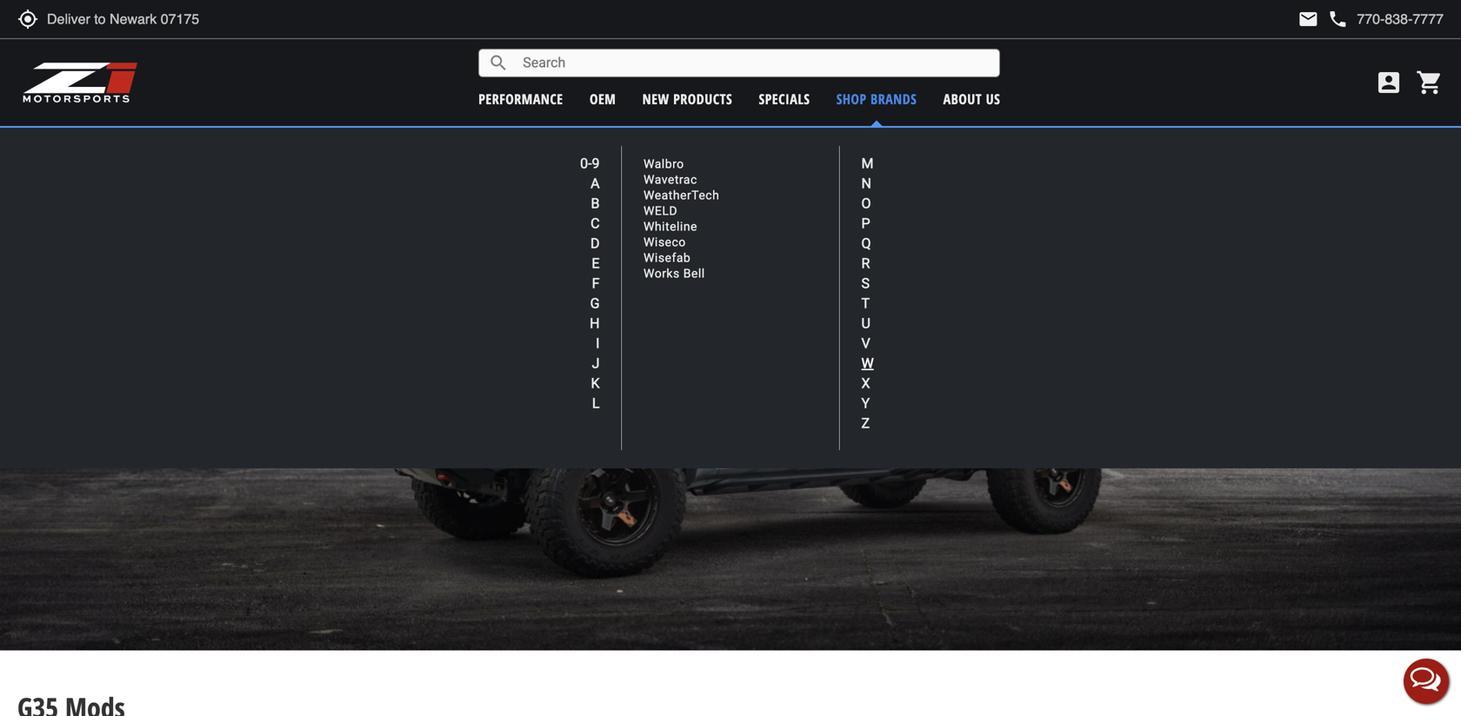 Task type: vqa. For each thing, say whether or not it's contained in the screenshot.
9
yes



Task type: locate. For each thing, give the bounding box(es) containing it.
c
[[591, 215, 600, 232]]

whiteline link
[[644, 220, 698, 234]]

mail link
[[1298, 9, 1319, 30]]

0-9 a b c d e f g h i j k l
[[580, 155, 600, 412]]

weathertech
[[644, 188, 720, 203]]

win this truck shop now to get automatically entered image
[[0, 149, 1462, 651]]

p
[[862, 215, 871, 232]]

x
[[862, 375, 871, 392]]

mail phone
[[1298, 9, 1349, 30]]

'tis the season spread some cheer with our massive selection of z1 products image
[[0, 0, 1462, 121]]

z1 motorsports logo image
[[22, 61, 139, 104]]

shopping_cart link
[[1412, 69, 1444, 97]]

specials
[[759, 90, 810, 108]]

my_location
[[17, 9, 38, 30]]

t
[[862, 295, 870, 312]]

performance
[[479, 90, 563, 108]]

phone
[[1328, 9, 1349, 30]]

b
[[591, 195, 600, 212]]

search
[[488, 53, 509, 74]]

Search search field
[[509, 50, 1000, 77]]

account_box
[[1376, 69, 1403, 97]]

(change model)
[[803, 135, 882, 152]]

u
[[862, 315, 871, 332]]

r
[[862, 255, 870, 272]]

new products
[[643, 90, 733, 108]]

o
[[862, 195, 871, 212]]

(change model) link
[[803, 135, 882, 152]]

shop brands link
[[837, 90, 917, 108]]

v
[[862, 335, 871, 352]]

j
[[592, 355, 600, 372]]

walbro wavetrac weathertech weld whiteline wiseco wisefab works bell
[[644, 157, 720, 281]]

walbro
[[644, 157, 684, 171]]

new products link
[[643, 90, 733, 108]]

brands
[[871, 90, 917, 108]]

z
[[862, 415, 870, 432]]

oem
[[590, 90, 616, 108]]

new
[[643, 90, 670, 108]]

wavetrac link
[[644, 173, 698, 187]]

bell
[[684, 267, 705, 281]]

shop
[[837, 90, 867, 108]]

shopping_cart
[[1416, 69, 1444, 97]]

q
[[862, 235, 871, 252]]

whiteline
[[644, 220, 698, 234]]



Task type: describe. For each thing, give the bounding box(es) containing it.
9
[[592, 155, 600, 172]]

us
[[986, 90, 1001, 108]]

wiseco link
[[644, 235, 686, 250]]

wisefab
[[644, 251, 691, 265]]

account_box link
[[1371, 69, 1408, 97]]

g
[[590, 295, 600, 312]]

specials link
[[759, 90, 810, 108]]

wavetrac
[[644, 173, 698, 187]]

w
[[862, 355, 874, 372]]

i
[[596, 335, 600, 352]]

weathertech link
[[644, 188, 720, 203]]

model)
[[847, 135, 882, 152]]

about
[[944, 90, 982, 108]]

works
[[644, 267, 680, 281]]

oem link
[[590, 90, 616, 108]]

performance link
[[479, 90, 563, 108]]

phone link
[[1328, 9, 1444, 30]]

shop brands
[[837, 90, 917, 108]]

weld link
[[644, 204, 678, 218]]

mail
[[1298, 9, 1319, 30]]

(change
[[803, 135, 843, 152]]

0-
[[580, 155, 592, 172]]

walbro link
[[644, 157, 684, 171]]

l
[[592, 395, 600, 412]]

k
[[591, 375, 600, 392]]

n
[[862, 175, 872, 192]]

products
[[674, 90, 733, 108]]

wiseco
[[644, 235, 686, 250]]

works bell link
[[644, 267, 705, 281]]

weld
[[644, 204, 678, 218]]

wisefab link
[[644, 251, 691, 265]]

about us link
[[944, 90, 1001, 108]]

m
[[862, 155, 874, 172]]

e
[[592, 255, 600, 272]]

about us
[[944, 90, 1001, 108]]

s
[[862, 275, 870, 292]]

h
[[590, 315, 600, 332]]

a
[[591, 175, 600, 192]]

y
[[862, 395, 870, 412]]

f
[[592, 275, 600, 292]]

d
[[591, 235, 600, 252]]

m n o p q r s t u v w x y z
[[862, 155, 874, 432]]



